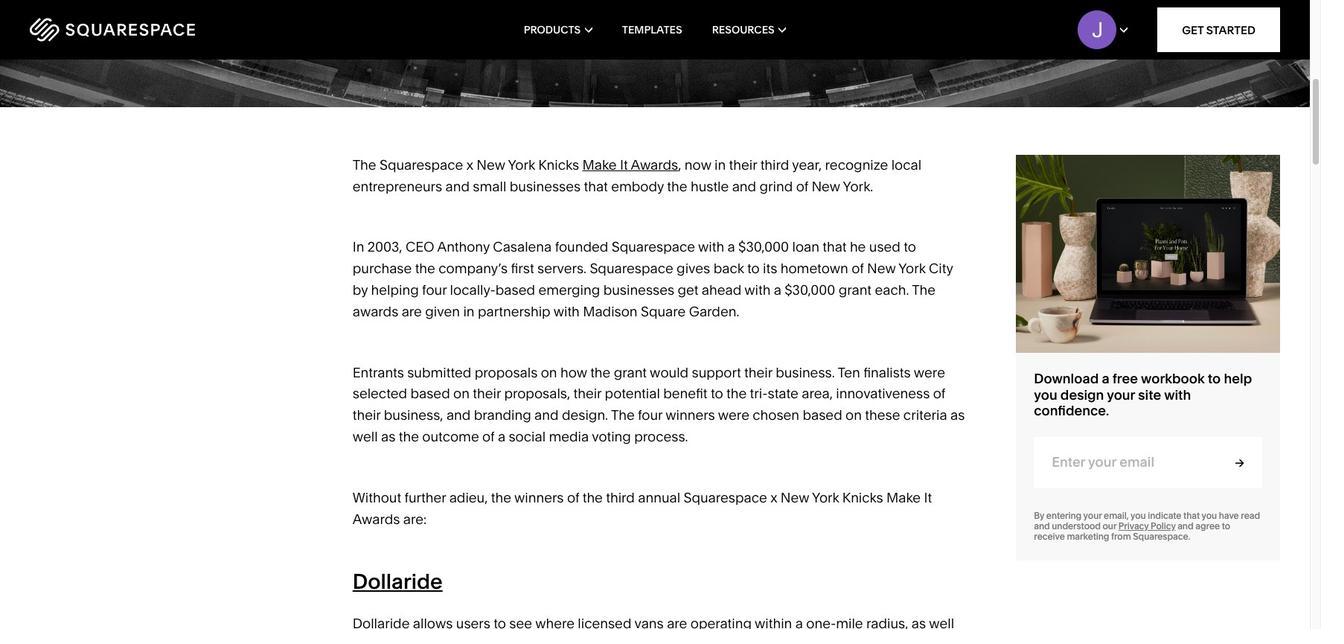Task type: locate. For each thing, give the bounding box(es) containing it.
of inside in 2003, ceo anthony casalena founded squarespace with a $30,000 loan that he used to purchase the company's first servers. squarespace gives back to its hometown of new york city by helping four locally-based emerging businesses get ahead with a $30,000 grant each. the awards are given in partnership with madison square garden.
[[852, 260, 864, 277]]

1 vertical spatial as
[[381, 428, 396, 445]]

squarespace up "gives"
[[612, 239, 695, 256]]

agree
[[1196, 521, 1220, 532]]

third inside , now in their third year, recognize local entrepreneurs and small businesses that embody the hustle and grind of new york.
[[761, 156, 790, 173]]

the down ,
[[667, 178, 688, 195]]

read
[[1242, 510, 1261, 521]]

1 vertical spatial businesses
[[604, 282, 675, 299]]

2 vertical spatial york
[[812, 489, 840, 506]]

privacy policy link
[[1119, 521, 1176, 532]]

2 vertical spatial on
[[846, 407, 862, 424]]

to down support
[[711, 385, 724, 402]]

criteria
[[904, 407, 948, 424]]

0 vertical spatial were
[[914, 364, 946, 381]]

0 vertical spatial third
[[761, 156, 790, 173]]

winners down benefit
[[666, 407, 715, 424]]

given
[[425, 303, 460, 320]]

1 horizontal spatial based
[[496, 282, 535, 299]]

1 horizontal spatial as
[[951, 407, 965, 424]]

1 horizontal spatial businesses
[[604, 282, 675, 299]]

with right site
[[1165, 386, 1192, 403]]

1 vertical spatial your
[[1084, 510, 1102, 521]]

0 vertical spatial as
[[951, 407, 965, 424]]

their up branding
[[473, 385, 501, 402]]

0 horizontal spatial on
[[454, 385, 470, 402]]

your inside download a free workbook to help you design your site with confidence.
[[1107, 386, 1136, 403]]

of down year,
[[797, 178, 809, 195]]

grant left each.
[[839, 282, 872, 299]]

1 vertical spatial that
[[823, 239, 847, 256]]

indicate
[[1148, 510, 1182, 521]]

the inside in 2003, ceo anthony casalena founded squarespace with a $30,000 loan that he used to purchase the company's first servers. squarespace gives back to its hometown of new york city by helping four locally-based emerging businesses get ahead with a $30,000 grant each. the awards are given in partnership with madison square garden.
[[415, 260, 436, 277]]

get started
[[1183, 23, 1256, 37]]

entrepreneurs
[[353, 178, 442, 195]]

squarespace logo image
[[30, 18, 195, 42]]

0 vertical spatial york
[[508, 156, 535, 173]]

these
[[866, 407, 901, 424]]

make
[[583, 156, 617, 173], [887, 489, 921, 506]]

0 vertical spatial awards
[[631, 156, 679, 173]]

1 horizontal spatial york
[[812, 489, 840, 506]]

0 horizontal spatial it
[[620, 156, 628, 173]]

2 horizontal spatial the
[[912, 282, 936, 299]]

four up "process." on the bottom of the page
[[638, 407, 663, 424]]

0 vertical spatial grant
[[839, 282, 872, 299]]

annual
[[638, 489, 681, 506]]

entrants submitted proposals on how the grant would support their business. ten finalists were selected based on their proposals, their potential benefit to the tri-state area, innovativeness of their business, and branding and design. the four winners were chosen based on these criteria as well as the outcome of a social media voting process.
[[353, 364, 968, 445]]

on down submitted
[[454, 385, 470, 402]]

hustle
[[691, 178, 729, 195]]

in inside , now in their third year, recognize local entrepreneurs and small businesses that embody the hustle and grind of new york.
[[715, 156, 726, 173]]

1 horizontal spatial winners
[[666, 407, 715, 424]]

of down branding
[[483, 428, 495, 445]]

email,
[[1104, 510, 1129, 521]]

and left understood
[[1034, 521, 1050, 532]]

hometown
[[781, 260, 849, 277]]

2 horizontal spatial york
[[899, 260, 926, 277]]

0 vertical spatial your
[[1107, 386, 1136, 403]]

businesses up "square"
[[604, 282, 675, 299]]

four inside the entrants submitted proposals on how the grant would support their business. ten finalists were selected based on their proposals, their potential benefit to the tri-state area, innovativeness of their business, and branding and design. the four winners were chosen based on these criteria as well as the outcome of a social media voting process.
[[638, 407, 663, 424]]

2 vertical spatial based
[[803, 407, 843, 424]]

,
[[679, 156, 682, 173]]

based up partnership
[[496, 282, 535, 299]]

1 horizontal spatial knicks
[[843, 489, 884, 506]]

1 vertical spatial third
[[606, 489, 635, 506]]

used
[[870, 239, 901, 256]]

0 vertical spatial based
[[496, 282, 535, 299]]

0 horizontal spatial based
[[411, 385, 450, 402]]

download a free workbook to help you design your site with confidence.
[[1034, 370, 1253, 419]]

that
[[584, 178, 608, 195], [823, 239, 847, 256], [1184, 510, 1200, 521]]

with up the back
[[698, 239, 725, 256]]

their
[[729, 156, 757, 173], [745, 364, 773, 381], [473, 385, 501, 402], [574, 385, 602, 402], [353, 407, 381, 424]]

2 horizontal spatial you
[[1202, 510, 1218, 521]]

winners down social
[[515, 489, 564, 506]]

that inside in 2003, ceo anthony casalena founded squarespace with a $30,000 loan that he used to purchase the company's first servers. squarespace gives back to its hometown of new york city by helping four locally-based emerging businesses get ahead with a $30,000 grant each. the awards are given in partnership with madison square garden.
[[823, 239, 847, 256]]

of up the "criteria"
[[934, 385, 946, 402]]

entering
[[1047, 510, 1082, 521]]

their up tri-
[[745, 364, 773, 381]]

were right finalists
[[914, 364, 946, 381]]

1 horizontal spatial third
[[761, 156, 790, 173]]

the up 'entrepreneurs'
[[353, 156, 376, 173]]

the down voting
[[583, 489, 603, 506]]

x inside the without further adieu, the winners of the third annual squarespace x new york knicks make it awards are:
[[771, 489, 778, 506]]

proposals,
[[504, 385, 571, 402]]

square
[[641, 303, 686, 320]]

1 vertical spatial awards
[[353, 511, 400, 528]]

0 horizontal spatial third
[[606, 489, 635, 506]]

1 vertical spatial it
[[924, 489, 932, 506]]

it
[[620, 156, 628, 173], [924, 489, 932, 506]]

0 horizontal spatial winners
[[515, 489, 564, 506]]

0 vertical spatial knicks
[[539, 156, 579, 173]]

1 vertical spatial in
[[463, 303, 475, 320]]

the right 'how'
[[591, 364, 611, 381]]

1 horizontal spatial it
[[924, 489, 932, 506]]

the
[[667, 178, 688, 195], [415, 260, 436, 277], [591, 364, 611, 381], [727, 385, 747, 402], [399, 428, 419, 445], [491, 489, 512, 506], [583, 489, 603, 506]]

0 vertical spatial on
[[541, 364, 557, 381]]

as
[[951, 407, 965, 424], [381, 428, 396, 445]]

2 horizontal spatial that
[[1184, 510, 1200, 521]]

on left these
[[846, 407, 862, 424]]

squarespace logo link
[[30, 18, 280, 42]]

1 vertical spatial york
[[899, 260, 926, 277]]

2003,
[[368, 239, 403, 256]]

of down 'media'
[[567, 489, 580, 506]]

gives
[[677, 260, 711, 277]]

a
[[728, 239, 736, 256], [774, 282, 782, 299], [1102, 370, 1110, 387], [498, 428, 506, 445]]

founded
[[555, 239, 609, 256]]

0 horizontal spatial that
[[584, 178, 608, 195]]

0 vertical spatial winners
[[666, 407, 715, 424]]

winners inside the entrants submitted proposals on how the grant would support their business. ten finalists were selected based on their proposals, their potential benefit to the tri-state area, innovativeness of their business, and branding and design. the four winners were chosen based on these criteria as well as the outcome of a social media voting process.
[[666, 407, 715, 424]]

0 vertical spatial that
[[584, 178, 608, 195]]

state
[[768, 385, 799, 402]]

None submit
[[1213, 437, 1263, 488]]

2 vertical spatial the
[[611, 407, 635, 424]]

on up the proposals,
[[541, 364, 557, 381]]

and inside the and agree         to receive marketing from squarespace.
[[1178, 521, 1194, 532]]

a down branding
[[498, 428, 506, 445]]

finalists
[[864, 364, 911, 381]]

make inside the without further adieu, the winners of the third annual squarespace x new york knicks make it awards are:
[[887, 489, 921, 506]]

back
[[714, 260, 744, 277]]

1 vertical spatial on
[[454, 385, 470, 402]]

and left small at the top of the page
[[446, 178, 470, 195]]

get started link
[[1158, 7, 1281, 52]]

with down its
[[745, 282, 771, 299]]

1 horizontal spatial in
[[715, 156, 726, 173]]

to left its
[[748, 260, 760, 277]]

0 horizontal spatial as
[[381, 428, 396, 445]]

x
[[467, 156, 474, 173], [771, 489, 778, 506]]

awards down without at the left bottom
[[353, 511, 400, 528]]

0 horizontal spatial knicks
[[539, 156, 579, 173]]

1 vertical spatial knicks
[[843, 489, 884, 506]]

were left the chosen at the right
[[718, 407, 750, 424]]

1 vertical spatial x
[[771, 489, 778, 506]]

1 vertical spatial grant
[[614, 364, 647, 381]]

0 vertical spatial the
[[353, 156, 376, 173]]

he
[[850, 239, 866, 256]]

squarespace
[[380, 156, 463, 173], [612, 239, 695, 256], [590, 260, 674, 277], [684, 489, 768, 506]]

to left help
[[1208, 370, 1221, 387]]

1 horizontal spatial the
[[611, 407, 635, 424]]

0 horizontal spatial awards
[[353, 511, 400, 528]]

based inside in 2003, ceo anthony casalena founded squarespace with a $30,000 loan that he used to purchase the company's first servers. squarespace gives back to its hometown of new york city by helping four locally-based emerging businesses get ahead with a $30,000 grant each. the awards are given in partnership with madison square garden.
[[496, 282, 535, 299]]

that inside by entering your email, you indicate that you have read and understood our
[[1184, 510, 1200, 521]]

based down submitted
[[411, 385, 450, 402]]

local
[[892, 156, 922, 173]]

help
[[1225, 370, 1253, 387]]

squarespace right annual on the bottom of page
[[684, 489, 768, 506]]

the
[[353, 156, 376, 173], [912, 282, 936, 299], [611, 407, 635, 424]]

0 vertical spatial four
[[422, 282, 447, 299]]

helping
[[371, 282, 419, 299]]

the down the city on the top of page
[[912, 282, 936, 299]]

voting
[[592, 428, 631, 445]]

to inside the and agree         to receive marketing from squarespace.
[[1222, 521, 1231, 532]]

your left our
[[1084, 510, 1102, 521]]

awards
[[353, 303, 399, 320]]

1 horizontal spatial your
[[1107, 386, 1136, 403]]

businesses inside , now in their third year, recognize local entrepreneurs and small businesses that embody the hustle and grind of new york.
[[510, 178, 581, 195]]

the right adieu,
[[491, 489, 512, 506]]

our
[[1103, 521, 1117, 532]]

four
[[422, 282, 447, 299], [638, 407, 663, 424]]

loan
[[793, 239, 820, 256]]

squarespace up madison
[[590, 260, 674, 277]]

potential
[[605, 385, 660, 402]]

based down area,
[[803, 407, 843, 424]]

2 vertical spatial that
[[1184, 510, 1200, 521]]

0 horizontal spatial york
[[508, 156, 535, 173]]

the down the potential on the bottom of the page
[[611, 407, 635, 424]]

as right well
[[381, 428, 396, 445]]

well
[[353, 428, 378, 445]]

0 vertical spatial x
[[467, 156, 474, 173]]

were
[[914, 364, 946, 381], [718, 407, 750, 424]]

to
[[904, 239, 917, 256], [748, 260, 760, 277], [1208, 370, 1221, 387], [711, 385, 724, 402], [1222, 521, 1231, 532]]

by
[[353, 282, 368, 299]]

$30,000
[[739, 239, 789, 256], [785, 282, 836, 299]]

ahead
[[702, 282, 742, 299]]

a left free on the right bottom of the page
[[1102, 370, 1110, 387]]

1 horizontal spatial x
[[771, 489, 778, 506]]

that inside , now in their third year, recognize local entrepreneurs and small businesses that embody the hustle and grind of new york.
[[584, 178, 608, 195]]

the down ceo at the top
[[415, 260, 436, 277]]

and
[[446, 178, 470, 195], [732, 178, 757, 195], [447, 407, 471, 424], [535, 407, 559, 424], [1034, 521, 1050, 532], [1178, 521, 1194, 532]]

third
[[761, 156, 790, 173], [606, 489, 635, 506]]

of inside , now in their third year, recognize local entrepreneurs and small businesses that embody the hustle and grind of new york.
[[797, 178, 809, 195]]

in down locally-
[[463, 303, 475, 320]]

1 horizontal spatial that
[[823, 239, 847, 256]]

0 horizontal spatial businesses
[[510, 178, 581, 195]]

york inside in 2003, ceo anthony casalena founded squarespace with a $30,000 loan that he used to purchase the company's first servers. squarespace gives back to its hometown of new york city by helping four locally-based emerging businesses get ahead with a $30,000 grant each. the awards are given in partnership with madison square garden.
[[899, 260, 926, 277]]

0 horizontal spatial four
[[422, 282, 447, 299]]

the inside in 2003, ceo anthony casalena founded squarespace with a $30,000 loan that he used to purchase the company's first servers. squarespace gives back to its hometown of new york city by helping four locally-based emerging businesses get ahead with a $30,000 grant each. the awards are given in partnership with madison square garden.
[[912, 282, 936, 299]]

0 horizontal spatial grant
[[614, 364, 647, 381]]

0 vertical spatial businesses
[[510, 178, 581, 195]]

without
[[353, 489, 401, 506]]

1 horizontal spatial four
[[638, 407, 663, 424]]

0 vertical spatial in
[[715, 156, 726, 173]]

1 vertical spatial the
[[912, 282, 936, 299]]

their right now
[[729, 156, 757, 173]]

design
[[1061, 386, 1105, 403]]

in
[[715, 156, 726, 173], [463, 303, 475, 320]]

garden.
[[689, 303, 740, 320]]

0 vertical spatial make
[[583, 156, 617, 173]]

$30,000 down the hometown
[[785, 282, 836, 299]]

third up grind
[[761, 156, 790, 173]]

year,
[[793, 156, 822, 173]]

0 vertical spatial it
[[620, 156, 628, 173]]

products button
[[524, 0, 593, 60]]

how
[[561, 364, 587, 381]]

as right the "criteria"
[[951, 407, 965, 424]]

four up 'given'
[[422, 282, 447, 299]]

0 horizontal spatial you
[[1034, 386, 1058, 403]]

that down make it awards link
[[584, 178, 608, 195]]

businesses
[[510, 178, 581, 195], [604, 282, 675, 299]]

that left he
[[823, 239, 847, 256]]

a down its
[[774, 282, 782, 299]]

with
[[698, 239, 725, 256], [745, 282, 771, 299], [554, 303, 580, 320], [1165, 386, 1192, 403]]

third left annual on the bottom of page
[[606, 489, 635, 506]]

1 vertical spatial winners
[[515, 489, 564, 506]]

of down he
[[852, 260, 864, 277]]

1 horizontal spatial were
[[914, 364, 946, 381]]

1 horizontal spatial grant
[[839, 282, 872, 299]]

squarespace inside the without further adieu, the winners of the third annual squarespace x new york knicks make it awards are:
[[684, 489, 768, 506]]

0 horizontal spatial your
[[1084, 510, 1102, 521]]

grant up the potential on the bottom of the page
[[614, 364, 647, 381]]

your left site
[[1107, 386, 1136, 403]]

1 vertical spatial four
[[638, 407, 663, 424]]

and left grind
[[732, 178, 757, 195]]

the inside , now in their third year, recognize local entrepreneurs and small businesses that embody the hustle and grind of new york.
[[667, 178, 688, 195]]

1 vertical spatial make
[[887, 489, 921, 506]]

1 horizontal spatial make
[[887, 489, 921, 506]]

2 horizontal spatial on
[[846, 407, 862, 424]]

it inside the without further adieu, the winners of the third annual squarespace x new york knicks make it awards are:
[[924, 489, 932, 506]]

in right now
[[715, 156, 726, 173]]

that right indicate
[[1184, 510, 1200, 521]]

to right agree
[[1222, 521, 1231, 532]]

third inside the without further adieu, the winners of the third annual squarespace x new york knicks make it awards are:
[[606, 489, 635, 506]]

adieu,
[[449, 489, 488, 506]]

and left agree
[[1178, 521, 1194, 532]]

your
[[1107, 386, 1136, 403], [1084, 510, 1102, 521]]

businesses down the squarespace x new york knicks make it awards
[[510, 178, 581, 195]]

small
[[473, 178, 507, 195]]

2 horizontal spatial based
[[803, 407, 843, 424]]

0 horizontal spatial in
[[463, 303, 475, 320]]

$30,000 up its
[[739, 239, 789, 256]]

your inside by entering your email, you indicate that you have read and understood our
[[1084, 510, 1102, 521]]

1 vertical spatial were
[[718, 407, 750, 424]]

awards up embody
[[631, 156, 679, 173]]



Task type: describe. For each thing, give the bounding box(es) containing it.
selected
[[353, 385, 407, 402]]

receive
[[1034, 531, 1065, 542]]

the squarespace x new york knicks make it awards
[[353, 156, 679, 173]]

partnership
[[478, 303, 551, 320]]

emerging
[[539, 282, 600, 299]]

entrants
[[353, 364, 404, 381]]

servers.
[[538, 260, 587, 277]]

the left tri-
[[727, 385, 747, 402]]

would
[[650, 364, 689, 381]]

business.
[[776, 364, 835, 381]]

media
[[549, 428, 589, 445]]

1 vertical spatial $30,000
[[785, 282, 836, 299]]

process.
[[635, 428, 688, 445]]

0 vertical spatial $30,000
[[739, 239, 789, 256]]

policy
[[1151, 521, 1176, 532]]

their up well
[[353, 407, 381, 424]]

new inside , now in their third year, recognize local entrepreneurs and small businesses that embody the hustle and grind of new york.
[[812, 178, 841, 195]]

purchase
[[353, 260, 412, 277]]

products
[[524, 23, 581, 36]]

0 horizontal spatial the
[[353, 156, 376, 173]]

0 horizontal spatial make
[[583, 156, 617, 173]]

from
[[1112, 531, 1132, 542]]

innovativeness
[[836, 385, 930, 402]]

their inside , now in their third year, recognize local entrepreneurs and small businesses that embody the hustle and grind of new york.
[[729, 156, 757, 173]]

squarespace.
[[1134, 531, 1191, 542]]

york inside the without further adieu, the winners of the third annual squarespace x new york knicks make it awards are:
[[812, 489, 840, 506]]

, now in their third year, recognize local entrepreneurs and small businesses that embody the hustle and grind of new york.
[[353, 156, 925, 195]]

social
[[509, 428, 546, 445]]

1 horizontal spatial on
[[541, 364, 557, 381]]

of inside the without further adieu, the winners of the third annual squarespace x new york knicks make it awards are:
[[567, 489, 580, 506]]

privacy policy
[[1119, 521, 1176, 532]]

design.
[[562, 407, 608, 424]]

by
[[1034, 510, 1045, 521]]

area,
[[802, 385, 833, 402]]

templates
[[622, 23, 683, 36]]

workbook
[[1142, 370, 1205, 387]]

without further adieu, the winners of the third annual squarespace x new york knicks make it awards are:
[[353, 489, 935, 528]]

grant inside the entrants submitted proposals on how the grant would support their business. ten finalists were selected based on their proposals, their potential benefit to the tri-state area, innovativeness of their business, and branding and design. the four winners were chosen based on these criteria as well as the outcome of a social media voting process.
[[614, 364, 647, 381]]

understood
[[1052, 521, 1101, 532]]

its
[[763, 260, 778, 277]]

make it awards link
[[583, 156, 679, 173]]

the inside the entrants submitted proposals on how the grant would support their business. ten finalists were selected based on their proposals, their potential benefit to the tri-state area, innovativeness of their business, and branding and design. the four winners were chosen based on these criteria as well as the outcome of a social media voting process.
[[611, 407, 635, 424]]

resources button
[[712, 0, 787, 60]]

locally-
[[450, 282, 496, 299]]

embody
[[611, 178, 664, 195]]

a inside the entrants submitted proposals on how the grant would support their business. ten finalists were selected based on their proposals, their potential benefit to the tri-state area, innovativeness of their business, and branding and design. the four winners were chosen based on these criteria as well as the outcome of a social media voting process.
[[498, 428, 506, 445]]

company's
[[439, 260, 508, 277]]

0 horizontal spatial x
[[467, 156, 474, 173]]

in inside in 2003, ceo anthony casalena founded squarespace with a $30,000 loan that he used to purchase the company's first servers. squarespace gives back to its hometown of new york city by helping four locally-based emerging businesses get ahead with a $30,000 grant each. the awards are given in partnership with madison square garden.
[[463, 303, 475, 320]]

dollaride
[[353, 569, 443, 595]]

a up the back
[[728, 239, 736, 256]]

four inside in 2003, ceo anthony casalena founded squarespace with a $30,000 loan that he used to purchase the company's first servers. squarespace gives back to its hometown of new york city by helping four locally-based emerging businesses get ahead with a $30,000 grant each. the awards are given in partnership with madison square garden.
[[422, 282, 447, 299]]

1 horizontal spatial you
[[1131, 510, 1146, 521]]

city
[[929, 260, 953, 277]]

in
[[353, 239, 364, 256]]

and inside by entering your email, you indicate that you have read and understood our
[[1034, 521, 1050, 532]]

proposals
[[475, 364, 538, 381]]

by entering your email, you indicate that you have read and understood our
[[1034, 510, 1261, 532]]

grant inside in 2003, ceo anthony casalena founded squarespace with a $30,000 loan that he used to purchase the company's first servers. squarespace gives back to its hometown of new york city by helping four locally-based emerging businesses get ahead with a $30,000 grant each. the awards are given in partnership with madison square garden.
[[839, 282, 872, 299]]

and up outcome on the bottom of page
[[447, 407, 471, 424]]

1 vertical spatial based
[[411, 385, 450, 402]]

outcome
[[422, 428, 479, 445]]

1 horizontal spatial awards
[[631, 156, 679, 173]]

templates link
[[622, 0, 683, 60]]

with down emerging
[[554, 303, 580, 320]]

new inside the without further adieu, the winners of the third annual squarespace x new york knicks make it awards are:
[[781, 489, 810, 506]]

resources
[[712, 23, 775, 36]]

get
[[678, 282, 699, 299]]

a inside download a free workbook to help you design your site with confidence.
[[1102, 370, 1110, 387]]

and agree         to receive marketing from squarespace.
[[1034, 521, 1231, 542]]

are:
[[403, 511, 427, 528]]

get
[[1183, 23, 1204, 37]]

site
[[1139, 386, 1162, 403]]

to inside the entrants submitted proposals on how the grant would support their business. ten finalists were selected based on their proposals, their potential benefit to the tri-state area, innovativeness of their business, and branding and design. the four winners were chosen based on these criteria as well as the outcome of a social media voting process.
[[711, 385, 724, 402]]

madison
[[583, 303, 638, 320]]

businesses inside in 2003, ceo anthony casalena founded squarespace with a $30,000 loan that he used to purchase the company's first servers. squarespace gives back to its hometown of new york city by helping four locally-based emerging businesses get ahead with a $30,000 grant each. the awards are given in partnership with madison square garden.
[[604, 282, 675, 299]]

Enter your email email field
[[1034, 437, 1213, 488]]

york.
[[843, 178, 874, 195]]

each.
[[875, 282, 909, 299]]

grind
[[760, 178, 793, 195]]

further
[[405, 489, 446, 506]]

marketing
[[1067, 531, 1110, 542]]

chosen
[[753, 407, 800, 424]]

privacy
[[1119, 521, 1149, 532]]

tri-
[[750, 385, 768, 402]]

knicks inside the without further adieu, the winners of the third annual squarespace x new york knicks make it awards are:
[[843, 489, 884, 506]]

benefit
[[664, 385, 708, 402]]

now
[[685, 156, 712, 173]]

first
[[511, 260, 534, 277]]

branding
[[474, 407, 531, 424]]

and down the proposals,
[[535, 407, 559, 424]]

to right used
[[904, 239, 917, 256]]

business,
[[384, 407, 443, 424]]

ten
[[838, 364, 861, 381]]

0 horizontal spatial were
[[718, 407, 750, 424]]

casalena
[[493, 239, 552, 256]]

the down the business,
[[399, 428, 419, 445]]

squarespace up 'entrepreneurs'
[[380, 156, 463, 173]]

awards inside the without further adieu, the winners of the third annual squarespace x new york knicks make it awards are:
[[353, 511, 400, 528]]

new inside in 2003, ceo anthony casalena founded squarespace with a $30,000 loan that he used to purchase the company's first servers. squarespace gives back to its hometown of new york city by helping four locally-based emerging businesses get ahead with a $30,000 grant each. the awards are given in partnership with madison square garden.
[[868, 260, 896, 277]]

to inside download a free workbook to help you design your site with confidence.
[[1208, 370, 1221, 387]]

their up the design.
[[574, 385, 602, 402]]

in 2003, ceo anthony casalena founded squarespace with a $30,000 loan that he used to purchase the company's first servers. squarespace gives back to its hometown of new york city by helping four locally-based emerging businesses get ahead with a $30,000 grant each. the awards are given in partnership with madison square garden.
[[353, 239, 957, 320]]

have
[[1219, 510, 1240, 521]]

recognize
[[826, 156, 889, 173]]

submitted
[[407, 364, 472, 381]]

are
[[402, 303, 422, 320]]

winners inside the without further adieu, the winners of the third annual squarespace x new york knicks make it awards are:
[[515, 489, 564, 506]]

download
[[1034, 370, 1099, 387]]

with inside download a free workbook to help you design your site with confidence.
[[1165, 386, 1192, 403]]

you inside download a free workbook to help you design your site with confidence.
[[1034, 386, 1058, 403]]



Task type: vqa. For each thing, say whether or not it's contained in the screenshot.
'KNICKS' within "without further adieu, the winners of the third annual squarespace x new york knicks make it awards are:"
yes



